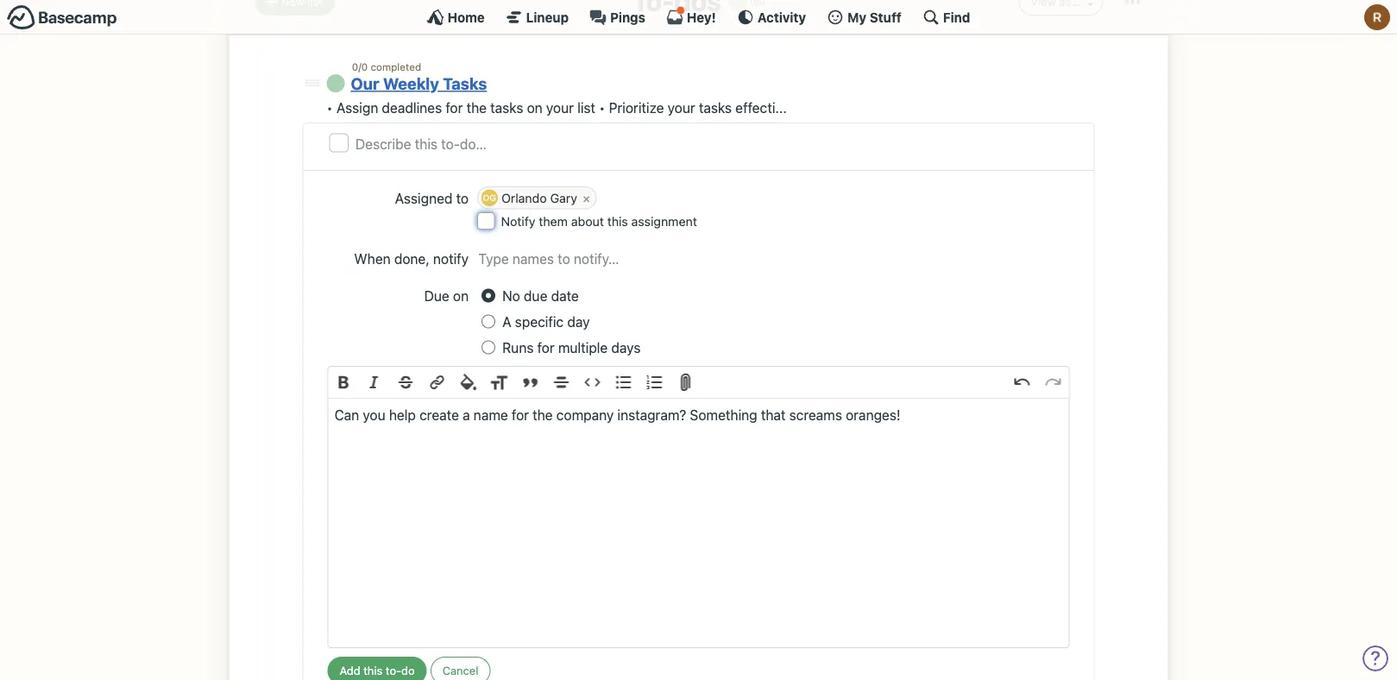 Task type: describe. For each thing, give the bounding box(es) containing it.
about
[[571, 214, 604, 229]]

ruby image
[[1364, 4, 1390, 30]]

name
[[474, 407, 508, 423]]

my stuff button
[[827, 9, 902, 26]]

can you help create a name for the company instagram? something that screams oranges!
[[334, 407, 901, 423]]

weekly
[[383, 74, 439, 93]]

Assigned to text field
[[598, 185, 1070, 211]]

0 horizontal spatial for
[[446, 99, 463, 116]]

• assign deadlines for the tasks on your list • prioritize your tasks effecti...
[[327, 99, 787, 116]]

done,
[[394, 251, 430, 267]]

create
[[420, 407, 459, 423]]

1 tasks from the left
[[490, 99, 523, 116]]

switch accounts image
[[7, 4, 117, 31]]

for inside can you help create a name for the company instagram? something that screams oranges! text field
[[512, 407, 529, 423]]

deadlines
[[382, 99, 442, 116]]

1 • from the left
[[327, 99, 333, 116]]

prioritize
[[609, 99, 664, 116]]

notify
[[433, 251, 469, 267]]

activity link
[[737, 9, 806, 26]]

cancel button
[[430, 657, 491, 680]]

assigned
[[395, 190, 453, 206]]

when
[[354, 251, 391, 267]]

our weekly tasks
[[351, 74, 487, 93]]

no due date
[[502, 288, 579, 304]]

2 • from the left
[[599, 99, 605, 116]]

pings button
[[589, 9, 645, 26]]

main element
[[0, 0, 1397, 35]]

our
[[351, 74, 379, 93]]

list
[[577, 99, 595, 116]]

pings
[[610, 9, 645, 25]]

due
[[424, 288, 449, 304]]

the inside text field
[[533, 407, 553, 423]]

runs for multiple days
[[502, 340, 641, 356]]

1 your from the left
[[546, 99, 574, 116]]

2 your from the left
[[668, 99, 695, 116]]

specific
[[515, 314, 564, 330]]

instagram?
[[617, 407, 686, 423]]

home
[[448, 9, 485, 25]]

due
[[524, 288, 547, 304]]

cancel
[[443, 664, 478, 677]]

notify
[[501, 214, 535, 229]]

activity
[[758, 9, 806, 25]]

× link
[[577, 187, 596, 208]]

day
[[567, 314, 590, 330]]

assigned to
[[395, 190, 469, 206]]



Task type: vqa. For each thing, say whether or not it's contained in the screenshot.
runs
yes



Task type: locate. For each thing, give the bounding box(es) containing it.
0 horizontal spatial the
[[467, 99, 487, 116]]

To-do name text field
[[355, 133, 1082, 155]]

due on
[[424, 288, 469, 304]]

1 horizontal spatial tasks
[[699, 99, 732, 116]]

tasks up the to-do name text box
[[699, 99, 732, 116]]

0 horizontal spatial on
[[453, 288, 469, 304]]

1 vertical spatial for
[[537, 340, 555, 356]]

my
[[848, 9, 867, 25]]

your right prioritize
[[668, 99, 695, 116]]

our weekly tasks link
[[351, 74, 487, 93]]

assignment
[[631, 214, 697, 229]]

home link
[[427, 9, 485, 26]]

When done, notify text field
[[477, 247, 1070, 270]]

find button
[[922, 9, 970, 26]]

2 horizontal spatial for
[[537, 340, 555, 356]]

for down a specific day
[[537, 340, 555, 356]]

multiple
[[558, 340, 608, 356]]

to
[[456, 190, 469, 206]]

help
[[389, 407, 416, 423]]

0 horizontal spatial tasks
[[490, 99, 523, 116]]

lineup link
[[505, 9, 569, 26]]

tasks left list
[[490, 99, 523, 116]]

for
[[446, 99, 463, 116], [537, 340, 555, 356], [512, 407, 529, 423]]

your
[[546, 99, 574, 116], [668, 99, 695, 116]]

you
[[363, 407, 385, 423]]

0/0 completed
[[352, 60, 421, 72]]

0 vertical spatial on
[[527, 99, 543, 116]]

1 horizontal spatial for
[[512, 407, 529, 423]]

the left company
[[533, 407, 553, 423]]

the
[[467, 99, 487, 116], [533, 407, 553, 423]]

2 tasks from the left
[[699, 99, 732, 116]]

0 horizontal spatial •
[[327, 99, 333, 116]]

this
[[607, 214, 628, 229]]

0 horizontal spatial your
[[546, 99, 574, 116]]

a specific day
[[502, 314, 590, 330]]

completed
[[371, 60, 421, 72]]

on left list
[[527, 99, 543, 116]]

company
[[556, 407, 614, 423]]

effecti...
[[735, 99, 787, 116]]

a
[[463, 407, 470, 423]]

tasks
[[443, 74, 487, 93]]

0/0
[[352, 60, 368, 72]]

• left assign on the left top
[[327, 99, 333, 116]]

your left list
[[546, 99, 574, 116]]

when done, notify
[[354, 251, 469, 267]]

the down tasks
[[467, 99, 487, 116]]

notify them about this assignment
[[501, 214, 697, 229]]

1 horizontal spatial on
[[527, 99, 543, 116]]

lineup
[[526, 9, 569, 25]]

None submit
[[328, 657, 427, 680]]

a
[[502, 314, 511, 330]]

runs
[[502, 340, 534, 356]]

date
[[551, 288, 579, 304]]

something
[[690, 407, 757, 423]]

days
[[611, 340, 641, 356]]

oranges!
[[846, 407, 901, 423]]

0/0 completed link
[[352, 60, 421, 72]]

assign
[[336, 99, 378, 116]]

hey! button
[[666, 6, 716, 26]]

• right list
[[599, 99, 605, 116]]

hey!
[[687, 9, 716, 25]]

• assign deadlines for the tasks on your list • prioritize your tasks effecti... link
[[327, 99, 787, 116]]

no
[[502, 288, 520, 304]]

them
[[539, 214, 568, 229]]

that
[[761, 407, 786, 423]]

stuff
[[870, 9, 902, 25]]

1 horizontal spatial your
[[668, 99, 695, 116]]

•
[[327, 99, 333, 116], [599, 99, 605, 116]]

on
[[527, 99, 543, 116], [453, 288, 469, 304]]

orlando
[[501, 190, 547, 205]]

1 horizontal spatial the
[[533, 407, 553, 423]]

0 vertical spatial the
[[467, 99, 487, 116]]

tasks
[[490, 99, 523, 116], [699, 99, 732, 116]]

screams
[[789, 407, 842, 423]]

add it to the schedule? option group
[[482, 284, 1070, 362]]

0 vertical spatial for
[[446, 99, 463, 116]]

can
[[334, 407, 359, 423]]

my stuff
[[848, 9, 902, 25]]

gary
[[550, 190, 577, 205]]

for inside add it to the schedule? option group
[[537, 340, 555, 356]]

1 vertical spatial on
[[453, 288, 469, 304]]

find
[[943, 9, 970, 25]]

1 vertical spatial the
[[533, 407, 553, 423]]

for down tasks
[[446, 99, 463, 116]]

for right the name
[[512, 407, 529, 423]]

×
[[583, 190, 590, 205]]

1 horizontal spatial •
[[599, 99, 605, 116]]

orlando gary ×
[[501, 190, 590, 205]]

2 vertical spatial for
[[512, 407, 529, 423]]

To-do description: Add extra details or attach a file text field
[[328, 399, 1069, 647]]

on right due
[[453, 288, 469, 304]]



